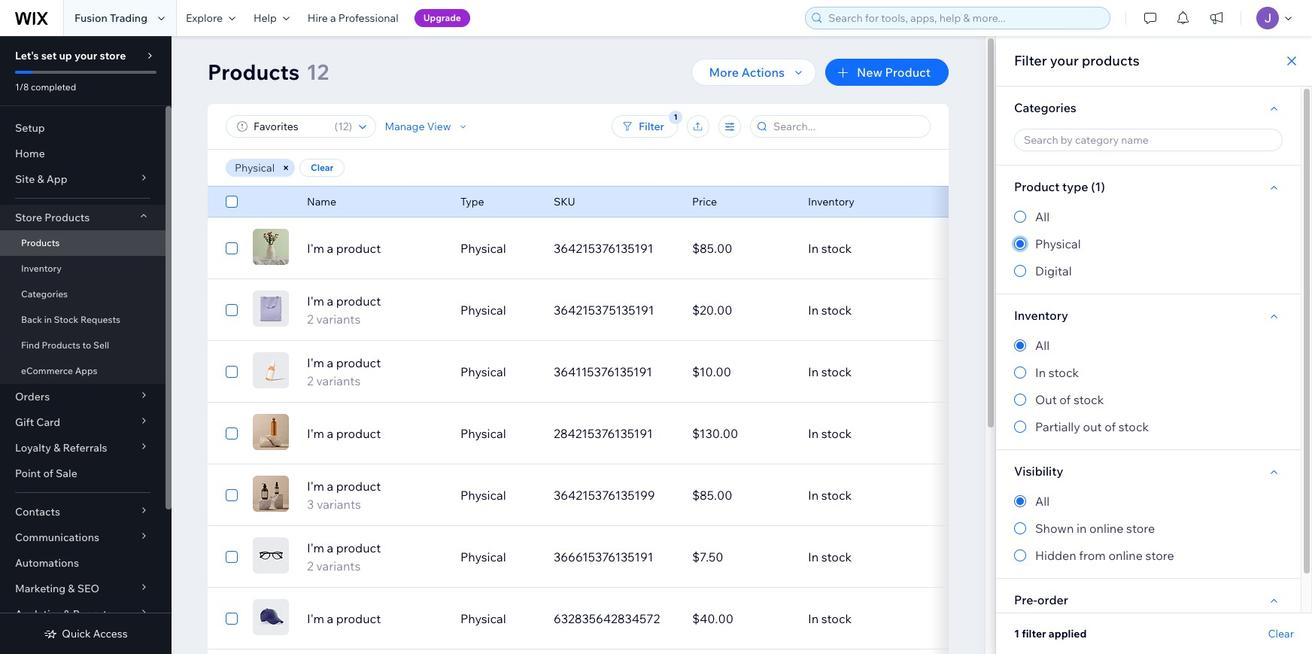 Task type: vqa. For each thing, say whether or not it's contained in the screenshot.


Task type: describe. For each thing, give the bounding box(es) containing it.
variants for 364215375135191
[[316, 312, 361, 327]]

sale
[[56, 467, 77, 480]]

setup
[[15, 121, 45, 135]]

store products
[[15, 211, 90, 224]]

product inside popup button
[[886, 65, 931, 80]]

in stock link for 364215375135191
[[799, 292, 938, 328]]

filter button
[[612, 115, 678, 138]]

shown in online store
[[1036, 521, 1156, 536]]

in stock link for 364215376135199
[[799, 477, 938, 513]]

professional
[[339, 11, 399, 25]]

name
[[307, 195, 336, 208]]

sku
[[554, 195, 576, 208]]

communications
[[15, 531, 99, 544]]

analytics
[[15, 607, 61, 621]]

physical link for 364215376135191
[[452, 230, 545, 266]]

3 i'm from the top
[[307, 355, 324, 370]]

physical for 366615376135191
[[461, 549, 506, 565]]

2 for 364215375135191
[[307, 312, 314, 327]]

upgrade
[[423, 12, 461, 23]]

pre-
[[1015, 592, 1038, 607]]

gift card button
[[0, 409, 166, 435]]

products down store
[[21, 237, 60, 248]]

$85.00 for 364215376135199
[[692, 488, 733, 503]]

(
[[335, 120, 338, 133]]

$10.00 link
[[683, 354, 799, 390]]

in for 632835642834572
[[808, 611, 819, 626]]

$20.00 link
[[683, 292, 799, 328]]

Unsaved view field
[[249, 116, 330, 137]]

physical link for 364115376135191
[[452, 354, 545, 390]]

hidden from online store
[[1036, 548, 1175, 563]]

i'm a product link for 632835642834572
[[298, 610, 452, 628]]

364215376135191 link
[[545, 230, 683, 266]]

filter
[[1022, 627, 1047, 641]]

physical for 632835642834572
[[461, 611, 506, 626]]

products
[[1082, 52, 1140, 69]]

1 i'm from the top
[[307, 241, 324, 256]]

find products to sell
[[21, 339, 109, 351]]

option group for product type (1)
[[1015, 208, 1283, 280]]

more actions
[[709, 65, 785, 80]]

option group for visibility
[[1015, 492, 1283, 565]]

physical for 284215376135191
[[461, 426, 506, 441]]

loyalty & referrals
[[15, 441, 107, 455]]

hire a professional
[[308, 11, 399, 25]]

& for analytics
[[63, 607, 70, 621]]

quick access
[[62, 627, 128, 641]]

$10.00
[[692, 364, 732, 379]]

366615376135191 link
[[545, 539, 683, 575]]

clear for the left clear button
[[311, 162, 334, 173]]

stock for 284215376135191
[[822, 426, 852, 441]]

orders button
[[0, 384, 166, 409]]

& for loyalty
[[54, 441, 60, 455]]

i'm a product 2 variants for 366615376135191
[[307, 540, 381, 574]]

in stock link for 632835642834572
[[799, 601, 938, 637]]

in stock inside option group
[[1036, 365, 1079, 380]]

in for 364215376135191
[[808, 241, 819, 256]]

in stock for 364215376135191
[[808, 241, 852, 256]]

find products to sell link
[[0, 333, 166, 358]]

online for in
[[1090, 521, 1124, 536]]

quick access button
[[44, 627, 128, 641]]

in stock link for 284215376135191
[[799, 415, 938, 452]]

products 12
[[208, 59, 329, 85]]

out
[[1083, 419, 1102, 434]]

let's set up your store
[[15, 49, 126, 62]]

partially
[[1036, 419, 1081, 434]]

364215375135191 link
[[545, 292, 683, 328]]

physical link for 284215376135191
[[452, 415, 545, 452]]

marketing
[[15, 582, 66, 595]]

364215376135199
[[554, 488, 655, 503]]

in inside option group
[[1036, 365, 1046, 380]]

manage view button
[[385, 120, 470, 133]]

2 horizontal spatial inventory
[[1015, 308, 1069, 323]]

categories inside 'link'
[[21, 288, 68, 300]]

gift
[[15, 415, 34, 429]]

site & app button
[[0, 166, 166, 192]]

product type (1)
[[1015, 179, 1106, 194]]

store products button
[[0, 205, 166, 230]]

store for shown in online store
[[1127, 521, 1156, 536]]

(1)
[[1092, 179, 1106, 194]]

automations
[[15, 556, 79, 570]]

i'm a product for 632835642834572
[[307, 611, 381, 626]]

$85.00 link for 364215376135191
[[683, 230, 799, 266]]

$130.00
[[692, 426, 739, 441]]

in for 366615376135191
[[808, 549, 819, 565]]

1/8
[[15, 81, 29, 93]]

all for physical
[[1036, 209, 1050, 224]]

i'm a product for 284215376135191
[[307, 426, 381, 441]]

in for online
[[1077, 521, 1087, 536]]

i'm a product 2 variants for 364115376135191
[[307, 355, 381, 388]]

access
[[93, 627, 128, 641]]

stock for 366615376135191
[[822, 549, 852, 565]]

2 for 366615376135191
[[307, 558, 314, 574]]

$85.00 for 364215376135191
[[692, 241, 733, 256]]

apps
[[75, 365, 97, 376]]

new product
[[857, 65, 931, 80]]

632835642834572
[[554, 611, 660, 626]]

explore
[[186, 11, 223, 25]]

physical link for 364215376135199
[[452, 477, 545, 513]]

physical for 364215376135199
[[461, 488, 506, 503]]

physical link for 632835642834572
[[452, 601, 545, 637]]

automations link
[[0, 550, 166, 576]]

12 for products 12
[[307, 59, 329, 85]]

ecommerce apps
[[21, 365, 97, 376]]

filter for filter
[[639, 120, 665, 133]]

contacts button
[[0, 499, 166, 525]]

( 12 )
[[335, 120, 352, 133]]

284215376135191 link
[[545, 415, 683, 452]]

out of stock
[[1036, 392, 1104, 407]]

point
[[15, 467, 41, 480]]

let's
[[15, 49, 39, 62]]

analytics & reports
[[15, 607, 112, 621]]

back in stock requests link
[[0, 307, 166, 333]]

communications button
[[0, 525, 166, 550]]

categories link
[[0, 282, 166, 307]]

trading
[[110, 11, 148, 25]]

inventory inside 'sidebar' element
[[21, 263, 62, 274]]

pre-order
[[1015, 592, 1069, 607]]

physical for 364115376135191
[[461, 364, 506, 379]]

i'm inside i'm a product 3 variants
[[307, 479, 324, 494]]

364115376135191 link
[[545, 354, 683, 390]]

products up ecommerce apps
[[42, 339, 80, 351]]

new
[[857, 65, 883, 80]]

physical for 364215375135191
[[461, 303, 506, 318]]

quick
[[62, 627, 91, 641]]

loyalty & referrals button
[[0, 435, 166, 461]]

in for stock
[[44, 314, 52, 325]]

7 product from the top
[[336, 611, 381, 626]]

stock for 632835642834572
[[822, 611, 852, 626]]

out
[[1036, 392, 1057, 407]]

in stock for 632835642834572
[[808, 611, 852, 626]]

0 vertical spatial categories
[[1015, 100, 1077, 115]]

physical link for 366615376135191
[[452, 539, 545, 575]]

manage
[[385, 120, 425, 133]]

your inside 'sidebar' element
[[75, 49, 97, 62]]

app
[[46, 172, 67, 186]]

hidden
[[1036, 548, 1077, 563]]

more
[[709, 65, 739, 80]]

ecommerce
[[21, 365, 73, 376]]

& for marketing
[[68, 582, 75, 595]]

stock for 364215376135199
[[822, 488, 852, 503]]

point of sale link
[[0, 461, 166, 486]]

all for in stock
[[1036, 338, 1050, 353]]

1 horizontal spatial your
[[1051, 52, 1079, 69]]

3 product from the top
[[336, 355, 381, 370]]

help
[[254, 11, 277, 25]]

products inside dropdown button
[[45, 211, 90, 224]]



Task type: locate. For each thing, give the bounding box(es) containing it.
$85.00
[[692, 241, 733, 256], [692, 488, 733, 503]]

clear button
[[300, 159, 345, 177], [1269, 627, 1295, 641]]

1 vertical spatial in
[[1077, 521, 1087, 536]]

6 in stock link from the top
[[799, 539, 938, 575]]

2 vertical spatial 2
[[307, 558, 314, 574]]

0 horizontal spatial clear button
[[300, 159, 345, 177]]

store down fusion trading
[[100, 49, 126, 62]]

in stock
[[808, 241, 852, 256], [808, 303, 852, 318], [808, 364, 852, 379], [1036, 365, 1079, 380], [808, 426, 852, 441], [808, 488, 852, 503], [808, 549, 852, 565], [808, 611, 852, 626]]

1 horizontal spatial categories
[[1015, 100, 1077, 115]]

store right from
[[1146, 548, 1175, 563]]

2 vertical spatial store
[[1146, 548, 1175, 563]]

variants for 364115376135191
[[316, 373, 361, 388]]

1 variants from the top
[[316, 312, 361, 327]]

1 filter applied
[[1015, 627, 1087, 641]]

7 physical link from the top
[[452, 601, 545, 637]]

in stock link for 364115376135191
[[799, 354, 938, 390]]

1 option group from the top
[[1015, 208, 1283, 280]]

in inside option group
[[1077, 521, 1087, 536]]

in for 364215376135199
[[808, 488, 819, 503]]

364215375135191
[[554, 303, 654, 318]]

3
[[307, 497, 314, 512]]

set
[[41, 49, 57, 62]]

partially out of stock
[[1036, 419, 1149, 434]]

of right the out
[[1105, 419, 1116, 434]]

2 vertical spatial inventory
[[1015, 308, 1069, 323]]

0 vertical spatial store
[[100, 49, 126, 62]]

2 2 from the top
[[307, 373, 314, 388]]

1 vertical spatial clear button
[[1269, 627, 1295, 641]]

1 vertical spatial $85.00 link
[[683, 477, 799, 513]]

in stock for 366615376135191
[[808, 549, 852, 565]]

inventory
[[808, 195, 855, 208], [21, 263, 62, 274], [1015, 308, 1069, 323]]

2 i'm from the top
[[307, 294, 324, 309]]

4 product from the top
[[336, 426, 381, 441]]

categories down filter your products
[[1015, 100, 1077, 115]]

0 horizontal spatial in
[[44, 314, 52, 325]]

product left type
[[1015, 179, 1060, 194]]

a inside i'm a product 3 variants
[[327, 479, 334, 494]]

0 vertical spatial filter
[[1015, 52, 1048, 69]]

0 vertical spatial option group
[[1015, 208, 1283, 280]]

more actions button
[[691, 59, 817, 86]]

back in stock requests
[[21, 314, 121, 325]]

physical link for 364215375135191
[[452, 292, 545, 328]]

of right out
[[1060, 392, 1071, 407]]

7 i'm from the top
[[307, 611, 324, 626]]

3 2 from the top
[[307, 558, 314, 574]]

of left sale
[[43, 467, 53, 480]]

all up out
[[1036, 338, 1050, 353]]

3 physical link from the top
[[452, 354, 545, 390]]

1 horizontal spatial clear
[[1269, 627, 1295, 641]]

products down help
[[208, 59, 300, 85]]

clear inside clear button
[[311, 162, 334, 173]]

1 vertical spatial option group
[[1015, 336, 1283, 436]]

loyalty
[[15, 441, 51, 455]]

1 vertical spatial inventory
[[21, 263, 62, 274]]

clear
[[311, 162, 334, 173], [1269, 627, 1295, 641]]

i'm a product
[[307, 241, 381, 256], [307, 426, 381, 441], [307, 611, 381, 626]]

$7.50 link
[[683, 539, 799, 575]]

& right loyalty
[[54, 441, 60, 455]]

$130.00 link
[[683, 415, 799, 452]]

filter your products
[[1015, 52, 1140, 69]]

2 i'm a product from the top
[[307, 426, 381, 441]]

0 horizontal spatial clear
[[311, 162, 334, 173]]

sell
[[93, 339, 109, 351]]

0 horizontal spatial 12
[[307, 59, 329, 85]]

of inside 'sidebar' element
[[43, 467, 53, 480]]

your left the products
[[1051, 52, 1079, 69]]

in stock for 364115376135191
[[808, 364, 852, 379]]

1 vertical spatial product
[[1015, 179, 1060, 194]]

2 in stock link from the top
[[799, 292, 938, 328]]

seo
[[77, 582, 99, 595]]

0 vertical spatial i'm a product 2 variants
[[307, 294, 381, 327]]

2 vertical spatial i'm a product link
[[298, 610, 452, 628]]

i'm a product 2 variants
[[307, 294, 381, 327], [307, 355, 381, 388], [307, 540, 381, 574]]

)
[[349, 120, 352, 133]]

stock for 364115376135191
[[822, 364, 852, 379]]

analytics & reports button
[[0, 601, 166, 627]]

physical for 364215376135191
[[461, 241, 506, 256]]

3 i'm a product link from the top
[[298, 610, 452, 628]]

in stock link for 364215376135191
[[799, 230, 938, 266]]

0 vertical spatial 12
[[307, 59, 329, 85]]

in stock for 364215376135199
[[808, 488, 852, 503]]

7 in stock link from the top
[[799, 601, 938, 637]]

of for stock
[[1060, 392, 1071, 407]]

2 for 364115376135191
[[307, 373, 314, 388]]

filter
[[1015, 52, 1048, 69], [639, 120, 665, 133]]

2 product from the top
[[336, 294, 381, 309]]

0 vertical spatial in
[[44, 314, 52, 325]]

$40.00
[[692, 611, 734, 626]]

type
[[1063, 179, 1089, 194]]

2 all from the top
[[1036, 338, 1050, 353]]

1 vertical spatial filter
[[639, 120, 665, 133]]

all up shown
[[1036, 494, 1050, 509]]

1 in stock link from the top
[[799, 230, 938, 266]]

in inside back in stock requests link
[[44, 314, 52, 325]]

2 $85.00 from the top
[[692, 488, 733, 503]]

fusion
[[75, 11, 107, 25]]

of
[[1060, 392, 1071, 407], [1105, 419, 1116, 434], [43, 467, 53, 480]]

$7.50
[[692, 549, 724, 565]]

& left seo
[[68, 582, 75, 595]]

categories
[[1015, 100, 1077, 115], [21, 288, 68, 300]]

1 vertical spatial 2
[[307, 373, 314, 388]]

your right up
[[75, 49, 97, 62]]

$85.00 down $130.00
[[692, 488, 733, 503]]

&
[[37, 172, 44, 186], [54, 441, 60, 455], [68, 582, 75, 595], [63, 607, 70, 621]]

0 horizontal spatial inventory
[[21, 263, 62, 274]]

1 physical link from the top
[[452, 230, 545, 266]]

3 in stock link from the top
[[799, 354, 938, 390]]

in for 364215375135191
[[808, 303, 819, 318]]

view
[[428, 120, 452, 133]]

4 variants from the top
[[316, 558, 361, 574]]

variants for 364215376135199
[[317, 497, 361, 512]]

all for shown in online store
[[1036, 494, 1050, 509]]

1 vertical spatial all
[[1036, 338, 1050, 353]]

filter inside button
[[639, 120, 665, 133]]

6 product from the top
[[336, 540, 381, 555]]

variants inside i'm a product 3 variants
[[317, 497, 361, 512]]

0 vertical spatial clear button
[[300, 159, 345, 177]]

2 vertical spatial i'm a product
[[307, 611, 381, 626]]

i'm a product for 364215376135191
[[307, 241, 381, 256]]

Search by category name field
[[1020, 129, 1278, 151]]

& right site
[[37, 172, 44, 186]]

sidebar element
[[0, 36, 172, 654]]

1 vertical spatial i'm a product 2 variants
[[307, 355, 381, 388]]

2 variants from the top
[[316, 373, 361, 388]]

2 option group from the top
[[1015, 336, 1283, 436]]

1 horizontal spatial inventory
[[808, 195, 855, 208]]

in right back
[[44, 314, 52, 325]]

1
[[1015, 627, 1020, 641]]

stock for 364215375135191
[[822, 303, 852, 318]]

0 vertical spatial i'm a product link
[[298, 239, 452, 257]]

364215376135191
[[554, 241, 654, 256]]

& up quick
[[63, 607, 70, 621]]

1 vertical spatial of
[[1105, 419, 1116, 434]]

shown
[[1036, 521, 1074, 536]]

Search... field
[[769, 116, 926, 137]]

$85.00 link down price
[[683, 230, 799, 266]]

2 physical link from the top
[[452, 292, 545, 328]]

marketing & seo button
[[0, 576, 166, 601]]

option group
[[1015, 208, 1283, 280], [1015, 336, 1283, 436], [1015, 492, 1283, 565]]

0 vertical spatial i'm a product
[[307, 241, 381, 256]]

2 vertical spatial i'm a product 2 variants
[[307, 540, 381, 574]]

completed
[[31, 81, 76, 93]]

actions
[[742, 65, 785, 80]]

product inside i'm a product 3 variants
[[336, 479, 381, 494]]

referrals
[[63, 441, 107, 455]]

0 vertical spatial inventory
[[808, 195, 855, 208]]

0 vertical spatial clear
[[311, 162, 334, 173]]

12 down hire
[[307, 59, 329, 85]]

a
[[330, 11, 336, 25], [327, 241, 334, 256], [327, 294, 334, 309], [327, 355, 334, 370], [327, 426, 334, 441], [327, 479, 334, 494], [327, 540, 334, 555], [327, 611, 334, 626]]

point of sale
[[15, 467, 77, 480]]

stock for 364215376135191
[[822, 241, 852, 256]]

site & app
[[15, 172, 67, 186]]

0 horizontal spatial product
[[886, 65, 931, 80]]

12 for ( 12 )
[[338, 120, 349, 133]]

None checkbox
[[226, 239, 238, 257], [226, 486, 238, 504], [226, 548, 238, 566], [226, 610, 238, 628], [226, 239, 238, 257], [226, 486, 238, 504], [226, 548, 238, 566], [226, 610, 238, 628]]

order
[[1038, 592, 1069, 607]]

3 i'm a product 2 variants from the top
[[307, 540, 381, 574]]

fusion trading
[[75, 11, 148, 25]]

1 vertical spatial $85.00
[[692, 488, 733, 503]]

1 horizontal spatial 12
[[338, 120, 349, 133]]

1 i'm a product from the top
[[307, 241, 381, 256]]

2 i'm a product 2 variants from the top
[[307, 355, 381, 388]]

$85.00 link for 364215376135199
[[683, 477, 799, 513]]

6 i'm from the top
[[307, 540, 324, 555]]

in right shown
[[1077, 521, 1087, 536]]

0 vertical spatial $85.00 link
[[683, 230, 799, 266]]

requests
[[81, 314, 121, 325]]

store
[[15, 211, 42, 224]]

1/8 completed
[[15, 81, 76, 93]]

1 $85.00 from the top
[[692, 241, 733, 256]]

i'm a product 2 variants for 364215375135191
[[307, 294, 381, 327]]

your
[[75, 49, 97, 62], [1051, 52, 1079, 69]]

product right new
[[886, 65, 931, 80]]

1 vertical spatial 12
[[338, 120, 349, 133]]

5 product from the top
[[336, 479, 381, 494]]

1 horizontal spatial of
[[1060, 392, 1071, 407]]

3 all from the top
[[1036, 494, 1050, 509]]

1 i'm a product 2 variants from the top
[[307, 294, 381, 327]]

i'm a product link for 284215376135191
[[298, 425, 452, 443]]

products up products link
[[45, 211, 90, 224]]

0 vertical spatial all
[[1036, 209, 1050, 224]]

in for 364115376135191
[[808, 364, 819, 379]]

clear for clear button to the right
[[1269, 627, 1295, 641]]

1 i'm a product link from the top
[[298, 239, 452, 257]]

$85.00 link up $7.50 link
[[683, 477, 799, 513]]

1 horizontal spatial in
[[1077, 521, 1087, 536]]

price
[[692, 195, 717, 208]]

1 vertical spatial store
[[1127, 521, 1156, 536]]

2 $85.00 link from the top
[[683, 477, 799, 513]]

filter for filter your products
[[1015, 52, 1048, 69]]

4 i'm from the top
[[307, 426, 324, 441]]

categories up back
[[21, 288, 68, 300]]

12 right unsaved view field
[[338, 120, 349, 133]]

2 vertical spatial all
[[1036, 494, 1050, 509]]

in stock for 284215376135191
[[808, 426, 852, 441]]

4 physical link from the top
[[452, 415, 545, 452]]

store for hidden from online store
[[1146, 548, 1175, 563]]

store inside 'sidebar' element
[[100, 49, 126, 62]]

0 horizontal spatial categories
[[21, 288, 68, 300]]

2 vertical spatial of
[[43, 467, 53, 480]]

364115376135191
[[554, 364, 653, 379]]

5 in stock link from the top
[[799, 477, 938, 513]]

5 i'm from the top
[[307, 479, 324, 494]]

632835642834572 link
[[545, 601, 683, 637]]

card
[[36, 415, 60, 429]]

3 option group from the top
[[1015, 492, 1283, 565]]

0 horizontal spatial of
[[43, 467, 53, 480]]

Search for tools, apps, help & more... field
[[824, 8, 1106, 29]]

inventory link
[[0, 256, 166, 282]]

0 horizontal spatial filter
[[639, 120, 665, 133]]

back
[[21, 314, 42, 325]]

284215376135191
[[554, 426, 653, 441]]

1 vertical spatial i'm a product link
[[298, 425, 452, 443]]

home link
[[0, 141, 166, 166]]

1 horizontal spatial clear button
[[1269, 627, 1295, 641]]

$85.00 down price
[[692, 241, 733, 256]]

0 horizontal spatial your
[[75, 49, 97, 62]]

of for sale
[[43, 467, 53, 480]]

None checkbox
[[226, 193, 238, 211], [226, 301, 238, 319], [226, 363, 238, 381], [226, 425, 238, 443], [226, 193, 238, 211], [226, 301, 238, 319], [226, 363, 238, 381], [226, 425, 238, 443]]

hire
[[308, 11, 328, 25]]

3 variants from the top
[[317, 497, 361, 512]]

3 i'm a product from the top
[[307, 611, 381, 626]]

1 horizontal spatial product
[[1015, 179, 1060, 194]]

2 horizontal spatial of
[[1105, 419, 1116, 434]]

1 product from the top
[[336, 241, 381, 256]]

0 vertical spatial of
[[1060, 392, 1071, 407]]

0 vertical spatial $85.00
[[692, 241, 733, 256]]

help button
[[245, 0, 299, 36]]

2 i'm a product link from the top
[[298, 425, 452, 443]]

online for from
[[1109, 548, 1143, 563]]

in stock link for 366615376135191
[[799, 539, 938, 575]]

5 physical link from the top
[[452, 477, 545, 513]]

1 vertical spatial i'm a product
[[307, 426, 381, 441]]

0 vertical spatial product
[[886, 65, 931, 80]]

online right from
[[1109, 548, 1143, 563]]

setup link
[[0, 115, 166, 141]]

1 vertical spatial clear
[[1269, 627, 1295, 641]]

1 vertical spatial categories
[[21, 288, 68, 300]]

gift card
[[15, 415, 60, 429]]

physical inside option group
[[1036, 236, 1081, 251]]

all down product type (1)
[[1036, 209, 1050, 224]]

variants for 366615376135191
[[316, 558, 361, 574]]

0 vertical spatial 2
[[307, 312, 314, 327]]

store up hidden from online store
[[1127, 521, 1156, 536]]

6 physical link from the top
[[452, 539, 545, 575]]

to
[[82, 339, 91, 351]]

stock
[[822, 241, 852, 256], [822, 303, 852, 318], [822, 364, 852, 379], [1049, 365, 1079, 380], [1074, 392, 1104, 407], [1119, 419, 1149, 434], [822, 426, 852, 441], [822, 488, 852, 503], [822, 549, 852, 565], [822, 611, 852, 626]]

i'm a product link for 364215376135191
[[298, 239, 452, 257]]

type
[[461, 195, 484, 208]]

1 $85.00 link from the top
[[683, 230, 799, 266]]

manage view
[[385, 120, 452, 133]]

online up hidden from online store
[[1090, 521, 1124, 536]]

product
[[336, 241, 381, 256], [336, 294, 381, 309], [336, 355, 381, 370], [336, 426, 381, 441], [336, 479, 381, 494], [336, 540, 381, 555], [336, 611, 381, 626]]

1 2 from the top
[[307, 312, 314, 327]]

option group for inventory
[[1015, 336, 1283, 436]]

& for site
[[37, 172, 44, 186]]

1 all from the top
[[1036, 209, 1050, 224]]

2
[[307, 312, 314, 327], [307, 373, 314, 388], [307, 558, 314, 574]]

all
[[1036, 209, 1050, 224], [1036, 338, 1050, 353], [1036, 494, 1050, 509]]

1 horizontal spatial filter
[[1015, 52, 1048, 69]]

0 vertical spatial online
[[1090, 521, 1124, 536]]

digital
[[1036, 263, 1072, 278]]

in stock for 364215375135191
[[808, 303, 852, 318]]

4 in stock link from the top
[[799, 415, 938, 452]]

in for 284215376135191
[[808, 426, 819, 441]]

2 vertical spatial option group
[[1015, 492, 1283, 565]]

1 vertical spatial online
[[1109, 548, 1143, 563]]



